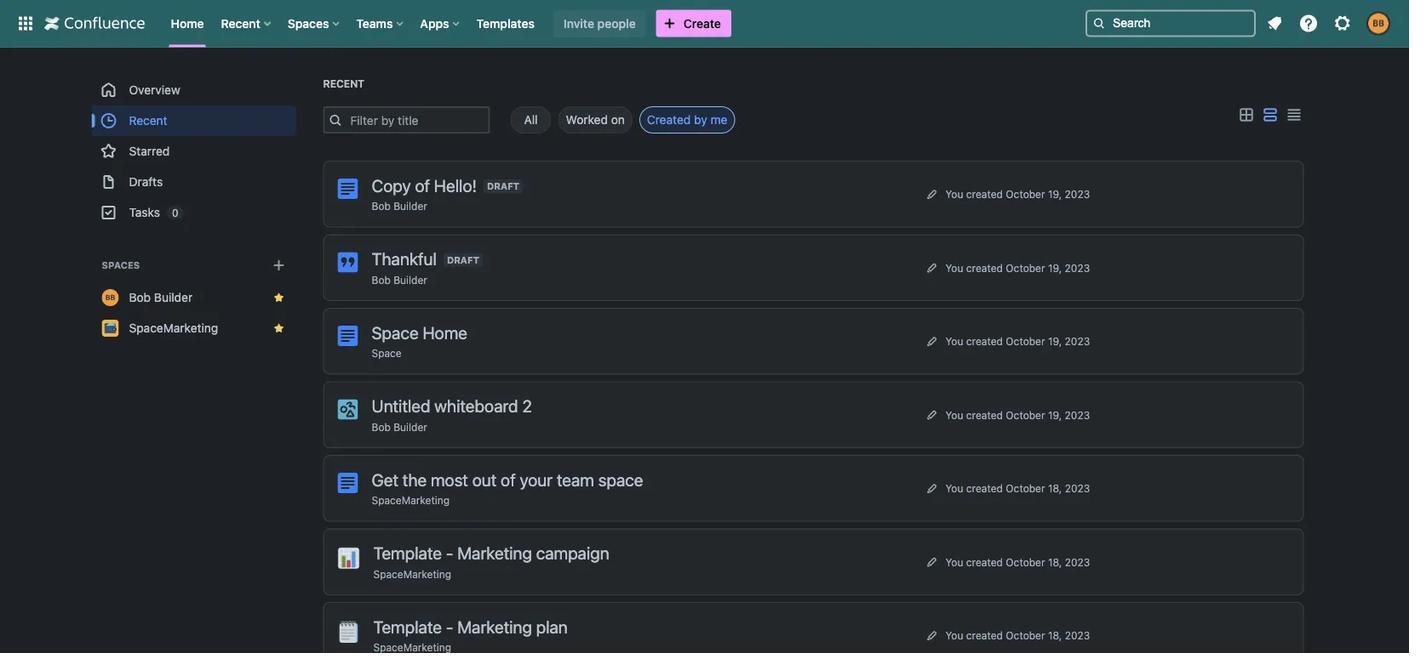 Task type: vqa. For each thing, say whether or not it's contained in the screenshot.
Templates
yes



Task type: locate. For each thing, give the bounding box(es) containing it.
3 october from the top
[[1006, 336, 1045, 348]]

builder
[[394, 200, 427, 212], [394, 274, 427, 286], [154, 291, 193, 305], [394, 421, 427, 433]]

0 horizontal spatial draft
[[447, 255, 479, 266]]

group
[[92, 75, 296, 228]]

6 you from the top
[[945, 557, 963, 569]]

2023 for template - marketing plan
[[1065, 630, 1090, 642]]

of inside get the most out of your team space spacemarketing
[[501, 470, 516, 490]]

recent inside group
[[129, 114, 167, 128]]

0 horizontal spatial recent
[[129, 114, 167, 128]]

untitled
[[372, 396, 430, 416]]

recent up starred at left top
[[129, 114, 167, 128]]

out
[[472, 470, 497, 490]]

of right the out
[[501, 470, 516, 490]]

spaces down tasks
[[102, 260, 140, 271]]

page image for bob builder
[[338, 179, 358, 199]]

6 2023 from the top
[[1065, 557, 1090, 569]]

thankful
[[372, 249, 437, 269]]

you for template - marketing plan
[[945, 630, 963, 642]]

marketing for campaign
[[457, 544, 532, 564]]

1 unstar this space image from the top
[[272, 291, 286, 305]]

18,
[[1048, 483, 1062, 495], [1048, 557, 1062, 569], [1048, 630, 1062, 642]]

marketing
[[457, 544, 532, 564], [457, 617, 532, 637]]

recent down spaces popup button
[[323, 78, 364, 90]]

1 vertical spatial -
[[446, 617, 453, 637]]

1 page image from the top
[[338, 179, 358, 199]]

teams button
[[351, 10, 410, 37]]

6 october from the top
[[1006, 557, 1045, 569]]

draft
[[487, 181, 519, 192], [447, 255, 479, 266]]

0 vertical spatial space
[[372, 323, 419, 343]]

19, for whiteboard image
[[1048, 409, 1062, 421]]

1 vertical spatial template
[[373, 617, 442, 637]]

2 october from the top
[[1006, 262, 1045, 274]]

template inside template - marketing campaign spacemarketing
[[373, 544, 442, 564]]

tab list
[[490, 106, 735, 134]]

0 horizontal spatial home
[[171, 16, 204, 30]]

invite people button
[[553, 10, 646, 37]]

blog image
[[338, 252, 358, 273]]

4 19, from the top
[[1048, 409, 1062, 421]]

2023 for template - marketing campaign
[[1065, 557, 1090, 569]]

apps
[[420, 16, 449, 30]]

1 18, from the top
[[1048, 483, 1062, 495]]

2 vertical spatial 18,
[[1048, 630, 1062, 642]]

bob builder for copy of hello!
[[372, 200, 427, 212]]

template
[[373, 544, 442, 564], [373, 617, 442, 637]]

2 vertical spatial recent
[[129, 114, 167, 128]]

2 template from the top
[[373, 617, 442, 637]]

created
[[647, 113, 691, 127]]

spacemarketing link
[[92, 313, 296, 344], [372, 495, 450, 507], [373, 569, 451, 581]]

4 october from the top
[[1006, 409, 1045, 421]]

october for template - marketing campaign
[[1006, 557, 1045, 569]]

template for template - marketing plan
[[373, 617, 442, 637]]

1 horizontal spatial recent
[[221, 16, 260, 30]]

5 2023 from the top
[[1065, 483, 1090, 495]]

1 vertical spatial spacemarketing link
[[372, 495, 450, 507]]

you created october 18, 2023 for out
[[945, 483, 1090, 495]]

templates link
[[471, 10, 540, 37]]

1 you created october 19, 2023 from the top
[[945, 188, 1090, 200]]

page image left space home space
[[338, 326, 358, 347]]

recent right home link
[[221, 16, 260, 30]]

- down template - marketing campaign spacemarketing
[[446, 617, 453, 637]]

2 page image from the top
[[338, 326, 358, 347]]

1 horizontal spatial draft
[[487, 181, 519, 192]]

:notepad_spiral: image
[[338, 622, 360, 644], [338, 622, 360, 644]]

on
[[611, 113, 625, 127]]

19, for blog icon
[[1048, 262, 1062, 274]]

marketing down get the most out of your team space spacemarketing
[[457, 544, 532, 564]]

2 unstar this space image from the top
[[272, 322, 286, 335]]

spaces button
[[283, 10, 346, 37]]

untitled whiteboard 2 bob builder
[[372, 396, 532, 433]]

1 2023 from the top
[[1065, 188, 1090, 200]]

6 created from the top
[[966, 557, 1003, 569]]

october for untitled whiteboard 2
[[1006, 409, 1045, 421]]

0 vertical spatial bob builder
[[372, 200, 427, 212]]

bob builder link
[[372, 200, 427, 212], [372, 274, 427, 286], [92, 283, 296, 313], [372, 421, 427, 433]]

spacemarketing
[[129, 321, 218, 335], [372, 495, 450, 507], [373, 569, 451, 581]]

7 created from the top
[[966, 630, 1003, 642]]

settings icon image
[[1332, 13, 1353, 34]]

7 you from the top
[[945, 630, 963, 642]]

1 vertical spatial space
[[372, 348, 402, 360]]

2 19, from the top
[[1048, 262, 1062, 274]]

2 vertical spatial you created october 18, 2023
[[945, 630, 1090, 642]]

confluence image
[[44, 13, 145, 34], [44, 13, 145, 34]]

1 marketing from the top
[[457, 544, 532, 564]]

spacemarketing link for get
[[372, 495, 450, 507]]

notification icon image
[[1264, 13, 1285, 34]]

1 vertical spatial spaces
[[102, 260, 140, 271]]

october for get the most out of your team space
[[1006, 483, 1045, 495]]

0 vertical spatial -
[[446, 544, 453, 564]]

1 space from the top
[[372, 323, 419, 343]]

1 created from the top
[[966, 188, 1003, 200]]

1 vertical spatial bob builder
[[372, 274, 427, 286]]

spacemarketing inside spacemarketing link
[[129, 321, 218, 335]]

global element
[[10, 0, 1082, 47]]

october
[[1006, 188, 1045, 200], [1006, 262, 1045, 274], [1006, 336, 1045, 348], [1006, 409, 1045, 421], [1006, 483, 1045, 495], [1006, 557, 1045, 569], [1006, 630, 1045, 642]]

1 vertical spatial unstar this space image
[[272, 322, 286, 335]]

builder down the untitled
[[394, 421, 427, 433]]

created
[[966, 188, 1003, 200], [966, 262, 1003, 274], [966, 336, 1003, 348], [966, 409, 1003, 421], [966, 483, 1003, 495], [966, 557, 1003, 569], [966, 630, 1003, 642]]

page image left copy
[[338, 179, 358, 199]]

-
[[446, 544, 453, 564], [446, 617, 453, 637]]

1 vertical spatial 18,
[[1048, 557, 1062, 569]]

search image
[[1092, 17, 1106, 30]]

0 vertical spatial of
[[415, 175, 430, 195]]

template - marketing campaign spacemarketing
[[373, 544, 609, 581]]

0 vertical spatial draft
[[487, 181, 519, 192]]

0 vertical spatial 18,
[[1048, 483, 1062, 495]]

- down most
[[446, 544, 453, 564]]

19,
[[1048, 188, 1062, 200], [1048, 262, 1062, 274], [1048, 336, 1062, 348], [1048, 409, 1062, 421]]

drafts link
[[92, 167, 296, 198]]

2 - from the top
[[446, 617, 453, 637]]

0 vertical spatial unstar this space image
[[272, 291, 286, 305]]

1 vertical spatial home
[[423, 323, 467, 343]]

recent
[[221, 16, 260, 30], [323, 78, 364, 90], [129, 114, 167, 128]]

18, for out
[[1048, 483, 1062, 495]]

campaign
[[536, 544, 609, 564]]

spaces right recent 'dropdown button'
[[288, 16, 329, 30]]

created for template - marketing campaign
[[966, 557, 1003, 569]]

space up the untitled
[[372, 348, 402, 360]]

3 you from the top
[[945, 336, 963, 348]]

2 vertical spatial spacemarketing
[[373, 569, 451, 581]]

october for space home
[[1006, 336, 1045, 348]]

1 19, from the top
[[1048, 188, 1062, 200]]

0 vertical spatial you created october 18, 2023
[[945, 483, 1090, 495]]

5 created from the top
[[966, 483, 1003, 495]]

all button
[[510, 106, 551, 134]]

2 you created october 18, 2023 from the top
[[945, 557, 1090, 569]]

apps button
[[415, 10, 466, 37]]

page image
[[338, 473, 358, 494]]

you for get the most out of your team space
[[945, 483, 963, 495]]

0 vertical spatial spacemarketing
[[129, 321, 218, 335]]

1 vertical spatial page image
[[338, 326, 358, 347]]

0 vertical spatial recent
[[221, 16, 260, 30]]

teams
[[356, 16, 393, 30]]

2 vertical spatial spacemarketing link
[[373, 569, 451, 581]]

spaces inside popup button
[[288, 16, 329, 30]]

0 vertical spatial page image
[[338, 179, 358, 199]]

1 horizontal spatial spaces
[[288, 16, 329, 30]]

1 template from the top
[[373, 544, 442, 564]]

0 vertical spatial template
[[373, 544, 442, 564]]

unstar this space image for bob builder
[[272, 291, 286, 305]]

bob
[[372, 200, 391, 212], [372, 274, 391, 286], [129, 291, 151, 305], [372, 421, 391, 433]]

builder down copy of hello!
[[394, 200, 427, 212]]

1 horizontal spatial home
[[423, 323, 467, 343]]

1 vertical spatial spacemarketing
[[372, 495, 450, 507]]

19, for space's page image
[[1048, 336, 1062, 348]]

draft right thankful
[[447, 255, 479, 266]]

5 you from the top
[[945, 483, 963, 495]]

unstar this space image for spacemarketing
[[272, 322, 286, 335]]

1 vertical spatial you created october 18, 2023
[[945, 557, 1090, 569]]

4 you created october 19, 2023 from the top
[[945, 409, 1090, 421]]

bob builder
[[372, 200, 427, 212], [372, 274, 427, 286], [129, 291, 193, 305]]

created for space home
[[966, 336, 1003, 348]]

4 you from the top
[[945, 409, 963, 421]]

- inside template - marketing campaign spacemarketing
[[446, 544, 453, 564]]

2023
[[1065, 188, 1090, 200], [1065, 262, 1090, 274], [1065, 336, 1090, 348], [1065, 409, 1090, 421], [1065, 483, 1090, 495], [1065, 557, 1090, 569], [1065, 630, 1090, 642]]

space up space link
[[372, 323, 419, 343]]

created for untitled whiteboard 2
[[966, 409, 1003, 421]]

marketing left the plan
[[457, 617, 532, 637]]

tasks
[[129, 206, 160, 220]]

3 18, from the top
[[1048, 630, 1062, 642]]

bob builder link for page image for bob builder
[[372, 200, 427, 212]]

0 vertical spatial home
[[171, 16, 204, 30]]

page image
[[338, 179, 358, 199], [338, 326, 358, 347]]

2 18, from the top
[[1048, 557, 1062, 569]]

the
[[403, 470, 427, 490]]

1 october from the top
[[1006, 188, 1045, 200]]

space
[[372, 323, 419, 343], [372, 348, 402, 360]]

drafts
[[129, 175, 163, 189]]

0
[[172, 207, 178, 219]]

home
[[171, 16, 204, 30], [423, 323, 467, 343]]

5 october from the top
[[1006, 483, 1045, 495]]

spaces
[[288, 16, 329, 30], [102, 260, 140, 271]]

0 vertical spatial spaces
[[288, 16, 329, 30]]

1 vertical spatial of
[[501, 470, 516, 490]]

7 2023 from the top
[[1065, 630, 1090, 642]]

marketing for plan
[[457, 617, 532, 637]]

overview
[[129, 83, 180, 97]]

3 2023 from the top
[[1065, 336, 1090, 348]]

worked on button
[[558, 106, 632, 134]]

of
[[415, 175, 430, 195], [501, 470, 516, 490]]

space
[[598, 470, 643, 490]]

compact list image
[[1283, 105, 1304, 126]]

4 2023 from the top
[[1065, 409, 1090, 421]]

copy of hello!
[[372, 175, 477, 195]]

3 you created october 19, 2023 from the top
[[945, 336, 1090, 348]]

2 2023 from the top
[[1065, 262, 1090, 274]]

of right copy
[[415, 175, 430, 195]]

4 created from the top
[[966, 409, 1003, 421]]

:bar_chart: image
[[338, 548, 360, 570], [338, 548, 360, 570]]

3 created from the top
[[966, 336, 1003, 348]]

builder down thankful
[[394, 274, 427, 286]]

created by me
[[647, 113, 727, 127]]

create button
[[656, 10, 731, 37]]

create a space image
[[269, 255, 289, 276]]

starred link
[[92, 136, 296, 167]]

home up whiteboard
[[423, 323, 467, 343]]

draft right hello!
[[487, 181, 519, 192]]

tab list containing all
[[490, 106, 735, 134]]

0 vertical spatial marketing
[[457, 544, 532, 564]]

18, for campaign
[[1048, 557, 1062, 569]]

1 horizontal spatial of
[[501, 470, 516, 490]]

2 horizontal spatial recent
[[323, 78, 364, 90]]

1 vertical spatial draft
[[447, 255, 479, 266]]

spacemarketing inside template - marketing campaign spacemarketing
[[373, 569, 451, 581]]

spacemarketing inside get the most out of your team space spacemarketing
[[372, 495, 450, 507]]

home left recent 'dropdown button'
[[171, 16, 204, 30]]

2023 for untitled whiteboard 2
[[1065, 409, 1090, 421]]

1 you created october 18, 2023 from the top
[[945, 483, 1090, 495]]

2 marketing from the top
[[457, 617, 532, 637]]

7 october from the top
[[1006, 630, 1045, 642]]

1 vertical spatial recent
[[323, 78, 364, 90]]

2023 for space home
[[1065, 336, 1090, 348]]

3 19, from the top
[[1048, 336, 1062, 348]]

unstar this space image
[[272, 291, 286, 305], [272, 322, 286, 335]]

1 vertical spatial marketing
[[457, 617, 532, 637]]

invite people
[[564, 16, 636, 30]]

you created october 18, 2023
[[945, 483, 1090, 495], [945, 557, 1090, 569], [945, 630, 1090, 642]]

banner
[[0, 0, 1409, 48]]

you
[[945, 188, 963, 200], [945, 262, 963, 274], [945, 336, 963, 348], [945, 409, 963, 421], [945, 483, 963, 495], [945, 557, 963, 569], [945, 630, 963, 642]]

Filter by title field
[[345, 108, 488, 132]]

you created october 19, 2023
[[945, 188, 1090, 200], [945, 262, 1090, 274], [945, 336, 1090, 348], [945, 409, 1090, 421]]

marketing inside template - marketing campaign spacemarketing
[[457, 544, 532, 564]]

1 - from the top
[[446, 544, 453, 564]]

home inside global element
[[171, 16, 204, 30]]



Task type: describe. For each thing, give the bounding box(es) containing it.
1 you from the top
[[945, 188, 963, 200]]

get
[[372, 470, 398, 490]]

home inside space home space
[[423, 323, 467, 343]]

recent link
[[92, 106, 296, 136]]

- for template - marketing campaign spacemarketing
[[446, 544, 453, 564]]

space link
[[372, 348, 402, 360]]

appswitcher icon image
[[15, 13, 36, 34]]

recent button
[[216, 10, 277, 37]]

3 you created october 18, 2023 from the top
[[945, 630, 1090, 642]]

spacemarketing link for template
[[373, 569, 451, 581]]

worked
[[566, 113, 608, 127]]

by
[[694, 113, 707, 127]]

create
[[683, 16, 721, 30]]

whiteboard
[[434, 396, 518, 416]]

template - marketing plan
[[373, 617, 568, 637]]

worked on
[[566, 113, 625, 127]]

bob builder link for blog icon
[[372, 274, 427, 286]]

template for template - marketing campaign spacemarketing
[[373, 544, 442, 564]]

plan
[[536, 617, 568, 637]]

you created october 18, 2023 for campaign
[[945, 557, 1090, 569]]

bob builder link for whiteboard image
[[372, 421, 427, 433]]

bob inside the 'untitled whiteboard 2 bob builder'
[[372, 421, 391, 433]]

get the most out of your team space spacemarketing
[[372, 470, 643, 507]]

team
[[557, 470, 594, 490]]

Search field
[[1086, 10, 1256, 37]]

2 vertical spatial bob builder
[[129, 291, 193, 305]]

builder inside the 'untitled whiteboard 2 bob builder'
[[394, 421, 427, 433]]

0 horizontal spatial spaces
[[102, 260, 140, 271]]

created for get the most out of your team space
[[966, 483, 1003, 495]]

created by me button
[[639, 106, 735, 134]]

draft for copy of hello!
[[487, 181, 519, 192]]

2 created from the top
[[966, 262, 1003, 274]]

list image
[[1260, 105, 1280, 126]]

help icon image
[[1298, 13, 1319, 34]]

you for template - marketing campaign
[[945, 557, 963, 569]]

me
[[710, 113, 727, 127]]

group containing overview
[[92, 75, 296, 228]]

templates
[[476, 16, 535, 30]]

your
[[520, 470, 553, 490]]

october for template - marketing plan
[[1006, 630, 1045, 642]]

people
[[597, 16, 636, 30]]

space home space
[[372, 323, 467, 360]]

19, for page image for bob builder
[[1048, 188, 1062, 200]]

you for space home
[[945, 336, 963, 348]]

starred
[[129, 144, 170, 158]]

overview link
[[92, 75, 296, 106]]

created for template - marketing plan
[[966, 630, 1003, 642]]

banner containing home
[[0, 0, 1409, 48]]

invite
[[564, 16, 594, 30]]

draft for thankful
[[447, 255, 479, 266]]

copy
[[372, 175, 411, 195]]

you for untitled whiteboard 2
[[945, 409, 963, 421]]

builder down 0
[[154, 291, 193, 305]]

2
[[522, 396, 532, 416]]

0 horizontal spatial of
[[415, 175, 430, 195]]

recent inside 'dropdown button'
[[221, 16, 260, 30]]

all
[[524, 113, 538, 127]]

cards image
[[1236, 105, 1256, 126]]

- for template - marketing plan
[[446, 617, 453, 637]]

2023 for get the most out of your team space
[[1065, 483, 1090, 495]]

most
[[431, 470, 468, 490]]

home link
[[166, 10, 209, 37]]

page image for space
[[338, 326, 358, 347]]

0 vertical spatial spacemarketing link
[[92, 313, 296, 344]]

bob builder for thankful
[[372, 274, 427, 286]]

2 you created october 19, 2023 from the top
[[945, 262, 1090, 274]]

2 you from the top
[[945, 262, 963, 274]]

hello!
[[434, 175, 477, 195]]

2 space from the top
[[372, 348, 402, 360]]

whiteboard image
[[338, 400, 358, 420]]



